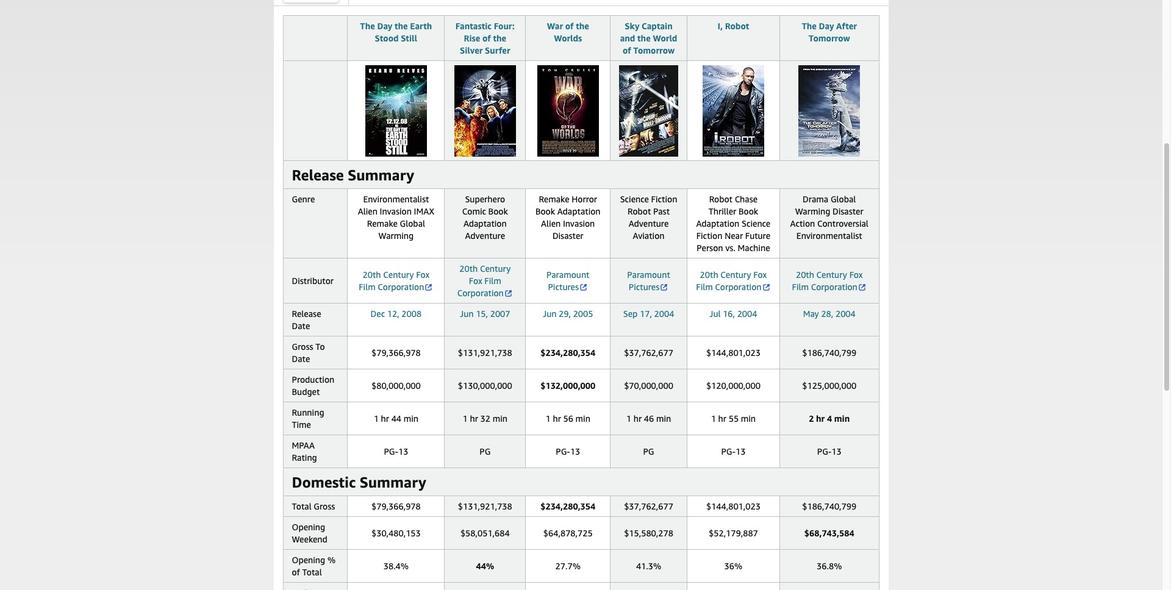Task type: describe. For each thing, give the bounding box(es) containing it.
i,
[[718, 21, 723, 31]]

opening for opening % of total
[[292, 555, 325, 565]]

war of the worlds
[[547, 21, 589, 43]]

remake              horror book adaptation alien invasion disaster
[[535, 194, 601, 241]]

corporation up jul 16, 2004 link
[[715, 282, 762, 292]]

$120,000,000
[[706, 381, 761, 391]]

1 pg- from the left
[[384, 446, 398, 457]]

superhero
[[465, 194, 505, 204]]

war
[[547, 21, 563, 31]]

17,
[[640, 309, 652, 319]]

the for the day the earth stood still
[[360, 21, 375, 31]]

jun for jun 29, 2005
[[543, 309, 557, 319]]

corporation up dec 12, 2008
[[378, 282, 424, 292]]

rating
[[292, 453, 317, 463]]

horror
[[572, 194, 597, 204]]

controversial
[[817, 218, 868, 229]]

2 pg- from the left
[[556, 446, 570, 457]]

2004 for may 28, 2004
[[836, 309, 856, 319]]

environmentalist inside the environmentalist alien invasion              imax remake              global warming
[[363, 194, 429, 204]]

jun 15, 2007 link
[[460, 309, 510, 319]]

56
[[563, 414, 573, 424]]

domestic
[[292, 474, 356, 491]]

the for the day after tomorrow
[[802, 21, 817, 31]]

jul 16, 2004
[[710, 309, 757, 319]]

superhero comic book adaptation adventure
[[462, 194, 508, 241]]

adventure for robot
[[629, 218, 669, 229]]

46
[[644, 414, 654, 424]]

distributor
[[292, 276, 334, 286]]

min for 1 hr 44 min
[[404, 414, 418, 424]]

$131,921,738 for gross
[[458, 501, 512, 512]]

hr for 56
[[553, 414, 561, 424]]

jun 15, 2007
[[460, 309, 510, 319]]

20th century fox film corporation link up may 28, 2004 link
[[792, 270, 867, 292]]

16,
[[723, 309, 735, 319]]

$144,801,023 for gross
[[706, 501, 761, 512]]

1 vertical spatial gross
[[314, 501, 335, 512]]

$80,000,000
[[371, 381, 421, 391]]

20th century fox film corporation up 28,
[[792, 270, 863, 292]]

2 hr 4 min
[[809, 414, 850, 424]]

science fiction robot              past adventure aviation
[[620, 194, 677, 241]]

opening weekend
[[292, 522, 327, 545]]

stood
[[375, 33, 399, 43]]

global inside drama              global warming              disaster action              controversial environmentalist
[[831, 194, 856, 204]]

comic
[[462, 206, 486, 217]]

film up 2007
[[485, 276, 501, 286]]

dec 12, 2008 link
[[371, 309, 422, 319]]

production
[[292, 375, 334, 385]]

past
[[653, 206, 670, 217]]

41.3%
[[636, 561, 661, 572]]

weekend
[[292, 534, 327, 545]]

paramount pictures for first paramount pictures link from the right
[[627, 270, 670, 292]]

44
[[391, 414, 401, 424]]

$15,580,278
[[624, 528, 673, 539]]

genre
[[292, 194, 315, 204]]

27.7%
[[555, 561, 581, 572]]

1 13 from the left
[[398, 446, 408, 457]]

alien inside "remake              horror book adaptation alien invasion disaster"
[[541, 218, 561, 229]]

domestic summary
[[292, 474, 426, 491]]

$125,000,000
[[802, 381, 856, 391]]

the inside war of the worlds
[[576, 21, 589, 31]]

$52,179,887
[[709, 528, 758, 539]]

may 28, 2004 link
[[803, 309, 856, 319]]

adaptation for comic
[[463, 218, 507, 229]]

the day the earth stood still link
[[357, 20, 436, 45]]

action
[[790, 218, 815, 229]]

sky
[[625, 21, 639, 31]]

i, robot link
[[696, 20, 771, 32]]

paramount pictures for 1st paramount pictures link from the left
[[546, 270, 590, 292]]

hr for 4
[[816, 414, 825, 424]]

after
[[836, 21, 857, 31]]

the day after tomorrow
[[802, 21, 857, 43]]

film up may
[[792, 282, 809, 292]]

rise
[[464, 33, 480, 43]]

remake inside "remake              horror book adaptation alien invasion disaster"
[[539, 194, 569, 204]]

1 pictures from the left
[[548, 282, 579, 292]]

disaster inside drama              global warming              disaster action              controversial environmentalist
[[833, 206, 864, 217]]

2 pictures from the left
[[629, 282, 660, 292]]

release summary
[[292, 167, 414, 184]]

i, robot
[[718, 21, 749, 31]]

1 hr 56 min
[[546, 414, 590, 424]]

4 pg- from the left
[[817, 446, 832, 457]]

1 paramount pictures link from the left
[[546, 270, 590, 292]]

44%
[[476, 561, 494, 572]]

4 13 from the left
[[832, 446, 842, 457]]

12,
[[387, 309, 399, 319]]

2005
[[573, 309, 593, 319]]

4
[[827, 414, 832, 424]]

20th century fox film corporation link up jun 15, 2007
[[457, 263, 513, 298]]

remake inside the environmentalist alien invasion              imax remake              global warming
[[367, 218, 398, 229]]

$234,280,354 for gross
[[541, 501, 595, 512]]

1 for 1 hr 44 min
[[374, 414, 379, 424]]

2007
[[490, 309, 510, 319]]

2004 for jul 16, 2004
[[737, 309, 757, 319]]

tomorrow inside the day after tomorrow
[[809, 33, 850, 43]]

worlds
[[554, 33, 582, 43]]

fox for 20th century fox film corporation link over the jul 16, 2004
[[753, 270, 767, 280]]

$30,480,153
[[371, 528, 421, 539]]

future
[[745, 231, 770, 241]]

1 pg from the left
[[480, 446, 491, 457]]

environmentalist alien invasion              imax remake              global warming
[[358, 194, 434, 241]]

1 for 1 hr 46 min
[[626, 414, 631, 424]]

corporation up 15,
[[457, 288, 504, 298]]

20th down the person
[[700, 270, 718, 280]]

hr for 46
[[634, 414, 642, 424]]

budget
[[292, 387, 320, 397]]

20th century fox film corporation up 12,
[[359, 270, 429, 292]]

the day the earth stood still
[[360, 21, 432, 43]]

min for 1 hr 46 min
[[656, 414, 671, 424]]

of inside opening % of total
[[292, 567, 300, 578]]

the inside sky captain and the world of tomorrow
[[637, 33, 651, 43]]

robot              chase thriller              book adaptation              science fiction              near future person vs. machine
[[696, 194, 771, 253]]

20th century fox film corporation up jun 15, 2007
[[457, 263, 511, 298]]

28,
[[821, 309, 833, 319]]

$37,762,677 for gross
[[624, 501, 673, 512]]

2 pg from the left
[[643, 446, 654, 457]]

2
[[809, 414, 814, 424]]

corporation up may 28, 2004
[[811, 282, 857, 292]]

sep 17, 2004
[[623, 309, 674, 319]]

$70,000,000
[[624, 381, 673, 391]]

thriller
[[709, 206, 736, 217]]

1 hr 44 min
[[374, 414, 418, 424]]

1 for 1 hr 32 min
[[463, 414, 468, 424]]

20th century fox film corporation link up the jul 16, 2004
[[696, 270, 771, 292]]

sep
[[623, 309, 638, 319]]

tomorrow inside sky captain and the world of tomorrow
[[633, 45, 675, 56]]

environmentalist inside drama              global warming              disaster action              controversial environmentalist
[[796, 231, 862, 241]]

book inside "robot              chase thriller              book adaptation              science fiction              near future person vs. machine"
[[739, 206, 758, 217]]

adaptation for horror
[[557, 206, 601, 217]]

mpaa rating
[[292, 440, 317, 463]]

production budget
[[292, 375, 334, 397]]

chase
[[735, 194, 758, 204]]

gross inside gross to date
[[292, 342, 313, 352]]

hr for 55
[[718, 414, 726, 424]]

3 pg-13 from the left
[[721, 446, 746, 457]]

world
[[653, 33, 677, 43]]

1 for 1 hr 56 min
[[546, 414, 551, 424]]

paramount for 1st paramount pictures link from the left
[[546, 270, 590, 280]]

min for 1 hr 55 min
[[741, 414, 756, 424]]

36.8%
[[817, 561, 842, 572]]

book for remake
[[535, 206, 555, 217]]

4 pg-13 from the left
[[817, 446, 842, 457]]

29,
[[559, 309, 571, 319]]

$68,743,584
[[804, 528, 854, 539]]

1 pg-13 from the left
[[384, 446, 408, 457]]

century down vs.
[[721, 270, 751, 280]]

century up 2007
[[480, 263, 511, 274]]



Task type: locate. For each thing, give the bounding box(es) containing it.
$234,280,354 up $64,878,725
[[541, 501, 595, 512]]

0 horizontal spatial fiction
[[651, 194, 677, 204]]

0 horizontal spatial disaster
[[553, 231, 583, 241]]

adventure down comic
[[465, 231, 505, 241]]

the inside "the day the earth stood still"
[[360, 21, 375, 31]]

2 2004 from the left
[[737, 309, 757, 319]]

invasion left imax
[[380, 206, 412, 217]]

0 horizontal spatial adventure
[[465, 231, 505, 241]]

release
[[292, 167, 344, 184], [292, 309, 321, 319]]

film up dec at the left of the page
[[359, 282, 376, 292]]

adventure
[[629, 218, 669, 229], [465, 231, 505, 241]]

2 date from the top
[[292, 354, 310, 364]]

date inside "release date"
[[292, 321, 310, 331]]

hr left 46 at the bottom of the page
[[634, 414, 642, 424]]

1 paramount pictures from the left
[[546, 270, 590, 292]]

0 horizontal spatial global
[[400, 218, 425, 229]]

paramount down aviation
[[627, 270, 670, 280]]

1 vertical spatial opening
[[292, 555, 325, 565]]

may
[[803, 309, 819, 319]]

global inside the environmentalist alien invasion              imax remake              global warming
[[400, 218, 425, 229]]

adventure up aviation
[[629, 218, 669, 229]]

pg-13 down 2 hr 4 min
[[817, 446, 842, 457]]

2004 right 16,
[[737, 309, 757, 319]]

1 release from the top
[[292, 167, 344, 184]]

invasion inside "remake              horror book adaptation alien invasion disaster"
[[563, 218, 595, 229]]

of inside fantastic four: rise of the silver surfer
[[482, 33, 491, 43]]

jul 16, 2004 link
[[710, 309, 757, 319]]

drama              global warming              disaster action              controversial environmentalist
[[790, 194, 868, 241]]

dec
[[371, 309, 385, 319]]

5 1 from the left
[[711, 414, 716, 424]]

robot
[[725, 21, 749, 31], [709, 194, 733, 204], [628, 206, 651, 217]]

1 vertical spatial science
[[742, 218, 771, 229]]

1 vertical spatial global
[[400, 218, 425, 229]]

0 vertical spatial $144,801,023
[[706, 348, 761, 358]]

global
[[831, 194, 856, 204], [400, 218, 425, 229]]

mpaa
[[292, 440, 315, 451]]

1 horizontal spatial warming
[[795, 206, 830, 217]]

may 28, 2004
[[803, 309, 856, 319]]

opening % of total
[[292, 555, 336, 578]]

20th century fox film corporation link up dec 12, 2008
[[359, 270, 433, 292]]

20th up dec at the left of the page
[[363, 270, 381, 280]]

0 horizontal spatial remake
[[367, 218, 398, 229]]

paramount for first paramount pictures link from the right
[[627, 270, 670, 280]]

55
[[729, 414, 739, 424]]

$144,801,023 up "$52,179,887"
[[706, 501, 761, 512]]

0 vertical spatial tomorrow
[[809, 33, 850, 43]]

fox up 2008
[[416, 270, 429, 280]]

0 vertical spatial environmentalist
[[363, 194, 429, 204]]

pg
[[480, 446, 491, 457], [643, 446, 654, 457]]

robot inside science fiction robot              past adventure aviation
[[628, 206, 651, 217]]

2 $79,366,978 from the top
[[371, 501, 421, 512]]

1 vertical spatial fiction
[[696, 231, 722, 241]]

jun 29, 2005 link
[[543, 309, 593, 319]]

1 horizontal spatial pictures
[[629, 282, 660, 292]]

person
[[697, 243, 723, 253]]

release for release date
[[292, 309, 321, 319]]

science up future
[[742, 218, 771, 229]]

0 horizontal spatial jun
[[460, 309, 474, 319]]

1 $37,762,677 from the top
[[624, 348, 673, 358]]

2 $234,280,354 from the top
[[541, 501, 595, 512]]

0 vertical spatial adventure
[[629, 218, 669, 229]]

min for 2 hr 4 min
[[834, 414, 850, 424]]

0 vertical spatial global
[[831, 194, 856, 204]]

adventure inside science fiction robot              past adventure aviation
[[629, 218, 669, 229]]

disaster down horror
[[553, 231, 583, 241]]

$79,366,978 up $80,000,000
[[371, 348, 421, 358]]

1 horizontal spatial alien
[[541, 218, 561, 229]]

total inside opening % of total
[[302, 567, 322, 578]]

jun 29, 2005
[[543, 309, 593, 319]]

global up controversial
[[831, 194, 856, 204]]

film up jul
[[696, 282, 713, 292]]

4 1 from the left
[[626, 414, 631, 424]]

summary up the $30,480,153
[[360, 474, 426, 491]]

alien
[[358, 206, 377, 217], [541, 218, 561, 229]]

hr for 32
[[470, 414, 478, 424]]

$186,740,799 for to
[[802, 348, 856, 358]]

remake down "release summary"
[[367, 218, 398, 229]]

0 vertical spatial $234,280,354
[[541, 348, 595, 358]]

1 horizontal spatial book
[[535, 206, 555, 217]]

book inside superhero comic book adaptation adventure
[[488, 206, 508, 217]]

2 min from the left
[[493, 414, 507, 424]]

pg- down 1 hr 55 min
[[721, 446, 736, 457]]

0 vertical spatial gross
[[292, 342, 313, 352]]

0 vertical spatial $131,921,738
[[458, 348, 512, 358]]

2 paramount from the left
[[627, 270, 670, 280]]

the up stood
[[360, 21, 375, 31]]

day inside the day after tomorrow
[[819, 21, 834, 31]]

four:
[[494, 21, 515, 31]]

0 vertical spatial $79,366,978
[[371, 348, 421, 358]]

3 book from the left
[[739, 206, 758, 217]]

2 vertical spatial robot
[[628, 206, 651, 217]]

adaptation down horror
[[557, 206, 601, 217]]

2 horizontal spatial 2004
[[836, 309, 856, 319]]

fox
[[416, 270, 429, 280], [753, 270, 767, 280], [849, 270, 863, 280], [469, 276, 482, 286]]

$132,000,000
[[541, 381, 595, 391]]

3 hr from the left
[[553, 414, 561, 424]]

1 $234,280,354 from the top
[[541, 348, 595, 358]]

1 horizontal spatial day
[[819, 21, 834, 31]]

5 hr from the left
[[718, 414, 726, 424]]

1 $79,366,978 from the top
[[371, 348, 421, 358]]

science inside "robot              chase thriller              book adaptation              science fiction              near future person vs. machine"
[[742, 218, 771, 229]]

book down superhero
[[488, 206, 508, 217]]

alien inside the environmentalist alien invasion              imax remake              global warming
[[358, 206, 377, 217]]

paramount up jun 29, 2005 link
[[546, 270, 590, 280]]

1 1 from the left
[[374, 414, 379, 424]]

near
[[725, 231, 743, 241]]

1 vertical spatial alien
[[541, 218, 561, 229]]

1 vertical spatial remake
[[367, 218, 398, 229]]

15,
[[476, 309, 488, 319]]

tomorrow down world
[[633, 45, 675, 56]]

1 hr from the left
[[381, 414, 389, 424]]

pg- down 1 hr 44 min
[[384, 446, 398, 457]]

of inside war of the worlds
[[565, 21, 574, 31]]

environmentalist up imax
[[363, 194, 429, 204]]

2 horizontal spatial book
[[739, 206, 758, 217]]

pg down 1 hr 46 min
[[643, 446, 654, 457]]

1 vertical spatial disaster
[[553, 231, 583, 241]]

2 day from the left
[[819, 21, 834, 31]]

jun left 15,
[[460, 309, 474, 319]]

total down weekend
[[302, 567, 322, 578]]

1 min from the left
[[404, 414, 418, 424]]

the up worlds
[[576, 21, 589, 31]]

%
[[327, 555, 336, 565]]

release up genre
[[292, 167, 344, 184]]

hr left 44
[[381, 414, 389, 424]]

20th up may
[[796, 270, 814, 280]]

1 horizontal spatial science
[[742, 218, 771, 229]]

0 vertical spatial $37,762,677
[[624, 348, 673, 358]]

release date
[[292, 309, 321, 331]]

0 horizontal spatial the
[[360, 21, 375, 31]]

0 horizontal spatial 2004
[[654, 309, 674, 319]]

0 horizontal spatial paramount pictures link
[[546, 270, 590, 292]]

1 vertical spatial $79,366,978
[[371, 501, 421, 512]]

0 vertical spatial total
[[292, 501, 311, 512]]

0 horizontal spatial environmentalist
[[363, 194, 429, 204]]

min for 1 hr 32 min
[[493, 414, 507, 424]]

$37,762,677 for to
[[624, 348, 673, 358]]

20th century fox film corporation down vs.
[[696, 270, 767, 292]]

war of the worlds link
[[535, 20, 602, 45]]

$37,762,677
[[624, 348, 673, 358], [624, 501, 673, 512]]

of inside sky captain and the world of tomorrow
[[623, 45, 631, 56]]

adaptation inside "robot              chase thriller              book adaptation              science fiction              near future person vs. machine"
[[696, 218, 739, 229]]

1 horizontal spatial remake
[[539, 194, 569, 204]]

vs.
[[725, 243, 736, 253]]

$144,801,023
[[706, 348, 761, 358], [706, 501, 761, 512]]

summary for release summary
[[348, 167, 414, 184]]

0 vertical spatial disaster
[[833, 206, 864, 217]]

gross down domestic
[[314, 501, 335, 512]]

robot left past
[[628, 206, 651, 217]]

date up production
[[292, 354, 310, 364]]

running time
[[292, 407, 324, 430]]

warming inside the environmentalist alien invasion              imax remake              global warming
[[378, 231, 414, 241]]

imax
[[414, 206, 434, 217]]

1 left 56
[[546, 414, 551, 424]]

2 opening from the top
[[292, 555, 325, 565]]

adaptation inside "remake              horror book adaptation alien invasion disaster"
[[557, 206, 601, 217]]

1 horizontal spatial fiction
[[696, 231, 722, 241]]

min right 4
[[834, 414, 850, 424]]

1 horizontal spatial invasion
[[563, 218, 595, 229]]

fox for 20th century fox film corporation link on top of may 28, 2004 link
[[849, 270, 863, 280]]

1 vertical spatial total
[[302, 567, 322, 578]]

1 vertical spatial $131,921,738
[[458, 501, 512, 512]]

2 13 from the left
[[570, 446, 580, 457]]

hr for 44
[[381, 414, 389, 424]]

opening
[[292, 522, 325, 532], [292, 555, 325, 565]]

century up dec 12, 2008
[[383, 270, 414, 280]]

warming inside drama              global warming              disaster action              controversial environmentalist
[[795, 206, 830, 217]]

0 horizontal spatial adaptation
[[463, 218, 507, 229]]

3 2004 from the left
[[836, 309, 856, 319]]

1 horizontal spatial paramount pictures link
[[627, 270, 670, 292]]

1 horizontal spatial environmentalist
[[796, 231, 862, 241]]

1 horizontal spatial paramount pictures
[[627, 270, 670, 292]]

fiction inside science fiction robot              past adventure aviation
[[651, 194, 677, 204]]

pg-
[[384, 446, 398, 457], [556, 446, 570, 457], [721, 446, 736, 457], [817, 446, 832, 457]]

0 vertical spatial alien
[[358, 206, 377, 217]]

century
[[480, 263, 511, 274], [383, 270, 414, 280], [721, 270, 751, 280], [816, 270, 847, 280]]

$234,280,354
[[541, 348, 595, 358], [541, 501, 595, 512]]

invasion inside the environmentalist alien invasion              imax remake              global warming
[[380, 206, 412, 217]]

book
[[488, 206, 508, 217], [535, 206, 555, 217], [739, 206, 758, 217]]

1 for 1 hr 55 min
[[711, 414, 716, 424]]

0 horizontal spatial paramount
[[546, 270, 590, 280]]

the up the still
[[395, 21, 408, 31]]

1 horizontal spatial tomorrow
[[809, 33, 850, 43]]

0 vertical spatial remake
[[539, 194, 569, 204]]

$234,280,354 up the $132,000,000
[[541, 348, 595, 358]]

aviation
[[633, 231, 665, 241]]

adaptation
[[557, 206, 601, 217], [463, 218, 507, 229], [696, 218, 739, 229]]

2 $37,762,677 from the top
[[624, 501, 673, 512]]

1 vertical spatial summary
[[360, 474, 426, 491]]

jun for jun 15, 2007
[[460, 309, 474, 319]]

0 horizontal spatial book
[[488, 206, 508, 217]]

environmentalist
[[363, 194, 429, 204], [796, 231, 862, 241]]

1 vertical spatial invasion
[[563, 218, 595, 229]]

adaptation inside superhero comic book adaptation adventure
[[463, 218, 507, 229]]

sky captain and the world of tomorrow
[[620, 21, 677, 56]]

1 horizontal spatial jun
[[543, 309, 557, 319]]

tomorrow down the after
[[809, 33, 850, 43]]

1 horizontal spatial pg
[[643, 446, 654, 457]]

$131,921,738 up $58,051,684
[[458, 501, 512, 512]]

1 vertical spatial $234,280,354
[[541, 501, 595, 512]]

1 horizontal spatial gross
[[314, 501, 335, 512]]

0 vertical spatial summary
[[348, 167, 414, 184]]

0 horizontal spatial paramount pictures
[[546, 270, 590, 292]]

1 opening from the top
[[292, 522, 325, 532]]

opening inside opening weekend
[[292, 522, 325, 532]]

1 $144,801,023 from the top
[[706, 348, 761, 358]]

0 horizontal spatial pg
[[480, 446, 491, 457]]

$144,801,023 up $120,000,000
[[706, 348, 761, 358]]

day for after
[[819, 21, 834, 31]]

0 horizontal spatial science
[[620, 194, 649, 204]]

$58,051,684
[[460, 528, 510, 539]]

min
[[404, 414, 418, 424], [493, 414, 507, 424], [576, 414, 590, 424], [656, 414, 671, 424], [741, 414, 756, 424], [834, 414, 850, 424]]

paramount pictures up jun 29, 2005
[[546, 270, 590, 292]]

robot right i,
[[725, 21, 749, 31]]

total gross
[[292, 501, 335, 512]]

invasion down horror
[[563, 218, 595, 229]]

$186,740,799 for gross
[[802, 501, 856, 512]]

3 13 from the left
[[736, 446, 746, 457]]

1 vertical spatial robot
[[709, 194, 733, 204]]

0 vertical spatial date
[[292, 321, 310, 331]]

1 vertical spatial $144,801,023
[[706, 501, 761, 512]]

the day after tomorrow link
[[789, 20, 870, 45]]

fox for 20th century fox film corporation link over jun 15, 2007
[[469, 276, 482, 286]]

book inside "remake              horror book adaptation alien invasion disaster"
[[535, 206, 555, 217]]

hr
[[381, 414, 389, 424], [470, 414, 478, 424], [553, 414, 561, 424], [634, 414, 642, 424], [718, 414, 726, 424], [816, 414, 825, 424]]

0 horizontal spatial gross
[[292, 342, 313, 352]]

pg- down 1 hr 56 min
[[556, 446, 570, 457]]

release for release summary
[[292, 167, 344, 184]]

the
[[395, 21, 408, 31], [576, 21, 589, 31], [493, 33, 506, 43], [637, 33, 651, 43]]

5 min from the left
[[741, 414, 756, 424]]

min for 1 hr 56 min
[[576, 414, 590, 424]]

summary for domestic summary
[[360, 474, 426, 491]]

gross to date
[[292, 342, 325, 364]]

1 vertical spatial date
[[292, 354, 310, 364]]

0 vertical spatial science
[[620, 194, 649, 204]]

13
[[398, 446, 408, 457], [570, 446, 580, 457], [736, 446, 746, 457], [832, 446, 842, 457]]

1 left 44
[[374, 414, 379, 424]]

the right and
[[637, 33, 651, 43]]

1 horizontal spatial the
[[802, 21, 817, 31]]

pg down 1 hr 32 min
[[480, 446, 491, 457]]

of down and
[[623, 45, 631, 56]]

2 $144,801,023 from the top
[[706, 501, 761, 512]]

0 vertical spatial release
[[292, 167, 344, 184]]

of up worlds
[[565, 21, 574, 31]]

adaptation down thriller
[[696, 218, 739, 229]]

time
[[292, 420, 311, 430]]

0 horizontal spatial pictures
[[548, 282, 579, 292]]

robot up thriller
[[709, 194, 733, 204]]

1 horizontal spatial 2004
[[737, 309, 757, 319]]

2 1 from the left
[[463, 414, 468, 424]]

min right 55
[[741, 414, 756, 424]]

min right 32
[[493, 414, 507, 424]]

adventure inside superhero comic book adaptation adventure
[[465, 231, 505, 241]]

still
[[401, 33, 417, 43]]

1
[[374, 414, 379, 424], [463, 414, 468, 424], [546, 414, 551, 424], [626, 414, 631, 424], [711, 414, 716, 424]]

date inside gross to date
[[292, 354, 310, 364]]

sky captain and the world of tomorrow link
[[619, 20, 678, 57]]

day left the after
[[819, 21, 834, 31]]

1 $186,740,799 from the top
[[802, 348, 856, 358]]

1 vertical spatial adventure
[[465, 231, 505, 241]]

2004 for sep 17, 2004
[[654, 309, 674, 319]]

of right rise
[[482, 33, 491, 43]]

the inside fantastic four: rise of the silver surfer
[[493, 33, 506, 43]]

1 horizontal spatial adventure
[[629, 218, 669, 229]]

2 horizontal spatial adaptation
[[696, 218, 739, 229]]

3 1 from the left
[[546, 414, 551, 424]]

disaster inside "remake              horror book adaptation alien invasion disaster"
[[553, 231, 583, 241]]

the inside the day after tomorrow
[[802, 21, 817, 31]]

release down the distributor
[[292, 309, 321, 319]]

earth
[[410, 21, 432, 31]]

0 horizontal spatial alien
[[358, 206, 377, 217]]

jun left 29,
[[543, 309, 557, 319]]

2 pg-13 from the left
[[556, 446, 580, 457]]

0 horizontal spatial tomorrow
[[633, 45, 675, 56]]

13 down 56
[[570, 446, 580, 457]]

2004 right 17,
[[654, 309, 674, 319]]

sep 17, 2004 link
[[623, 309, 674, 319]]

century up may 28, 2004
[[816, 270, 847, 280]]

pg-13 down 1 hr 56 min
[[556, 446, 580, 457]]

fantastic
[[456, 21, 492, 31]]

1 date from the top
[[292, 321, 310, 331]]

20th
[[459, 263, 478, 274], [363, 270, 381, 280], [700, 270, 718, 280], [796, 270, 814, 280]]

date up gross to date
[[292, 321, 310, 331]]

2 paramount pictures link from the left
[[627, 270, 670, 292]]

1 the from the left
[[360, 21, 375, 31]]

day inside "the day the earth stood still"
[[377, 21, 392, 31]]

fox down machine
[[753, 270, 767, 280]]

1 horizontal spatial adaptation
[[557, 206, 601, 217]]

day for the
[[377, 21, 392, 31]]

0 vertical spatial robot
[[725, 21, 749, 31]]

fox up 15,
[[469, 276, 482, 286]]

6 min from the left
[[834, 414, 850, 424]]

2 the from the left
[[802, 21, 817, 31]]

1 jun from the left
[[460, 309, 474, 319]]

summary up the environmentalist alien invasion              imax remake              global warming on the top left
[[348, 167, 414, 184]]

3 pg- from the left
[[721, 446, 736, 457]]

0 vertical spatial invasion
[[380, 206, 412, 217]]

1 vertical spatial environmentalist
[[796, 231, 862, 241]]

1 horizontal spatial paramount
[[627, 270, 670, 280]]

drama
[[803, 194, 828, 204]]

1 hr 32 min
[[463, 414, 507, 424]]

1 left 32
[[463, 414, 468, 424]]

1 hr 55 min
[[711, 414, 756, 424]]

2 release from the top
[[292, 309, 321, 319]]

36%
[[724, 561, 742, 572]]

1 horizontal spatial global
[[831, 194, 856, 204]]

1 vertical spatial release
[[292, 309, 321, 319]]

day
[[377, 21, 392, 31], [819, 21, 834, 31]]

total
[[292, 501, 311, 512], [302, 567, 322, 578]]

$79,366,978 for to
[[371, 348, 421, 358]]

fantastic four: rise of the silver surfer
[[456, 21, 515, 56]]

pictures up 17,
[[629, 282, 660, 292]]

fantastic four: rise of the silver surfer link
[[453, 20, 517, 57]]

book for superhero
[[488, 206, 508, 217]]

1 2004 from the left
[[654, 309, 674, 319]]

fiction inside "robot              chase thriller              book adaptation              science fiction              near future person vs. machine"
[[696, 231, 722, 241]]

2 paramount pictures from the left
[[627, 270, 670, 292]]

2 hr from the left
[[470, 414, 478, 424]]

13 down 55
[[736, 446, 746, 457]]

0 horizontal spatial invasion
[[380, 206, 412, 217]]

20th century fox film corporation
[[457, 263, 511, 298], [359, 270, 429, 292], [696, 270, 767, 292], [792, 270, 863, 292]]

$144,801,023 for to
[[706, 348, 761, 358]]

opening for opening weekend
[[292, 522, 325, 532]]

gross
[[292, 342, 313, 352], [314, 501, 335, 512]]

robot inside "robot              chase thriller              book adaptation              science fiction              near future person vs. machine"
[[709, 194, 733, 204]]

the
[[360, 21, 375, 31], [802, 21, 817, 31]]

paramount pictures link up sep 17, 2004 link
[[627, 270, 670, 292]]

machine
[[738, 243, 770, 253]]

$186,740,799 up '$68,743,584'
[[802, 501, 856, 512]]

2 jun from the left
[[543, 309, 557, 319]]

fiction up the person
[[696, 231, 722, 241]]

0 vertical spatial $186,740,799
[[802, 348, 856, 358]]

1 vertical spatial $37,762,677
[[624, 501, 673, 512]]

20th up 15,
[[459, 263, 478, 274]]

fox up may 28, 2004 link
[[849, 270, 863, 280]]

3 min from the left
[[576, 414, 590, 424]]

captain
[[642, 21, 673, 31]]

$131,921,738 for to
[[458, 348, 512, 358]]

2 $186,740,799 from the top
[[802, 501, 856, 512]]

1 $131,921,738 from the top
[[458, 348, 512, 358]]

1 vertical spatial tomorrow
[[633, 45, 675, 56]]

1 day from the left
[[377, 21, 392, 31]]

environmentalist down controversial
[[796, 231, 862, 241]]

$79,366,978 for gross
[[371, 501, 421, 512]]

$234,280,354 for to
[[541, 348, 595, 358]]

the inside "the day the earth stood still"
[[395, 21, 408, 31]]

13 down 4
[[832, 446, 842, 457]]

1 book from the left
[[488, 206, 508, 217]]

0 vertical spatial fiction
[[651, 194, 677, 204]]

0 horizontal spatial day
[[377, 21, 392, 31]]

0 horizontal spatial warming
[[378, 231, 414, 241]]

of
[[565, 21, 574, 31], [482, 33, 491, 43], [623, 45, 631, 56], [292, 567, 300, 578]]

science inside science fiction robot              past adventure aviation
[[620, 194, 649, 204]]

adventure for book
[[465, 231, 505, 241]]

1 vertical spatial $186,740,799
[[802, 501, 856, 512]]

38.4%
[[383, 561, 409, 572]]

paramount pictures link up jun 29, 2005
[[546, 270, 590, 292]]

jul
[[710, 309, 721, 319]]

science up aviation
[[620, 194, 649, 204]]

4 hr from the left
[[634, 414, 642, 424]]

min right 44
[[404, 414, 418, 424]]

1 hr 46 min
[[626, 414, 671, 424]]

1 paramount from the left
[[546, 270, 590, 280]]

6 hr from the left
[[816, 414, 825, 424]]

2 book from the left
[[535, 206, 555, 217]]

silver
[[460, 45, 483, 56]]

0 vertical spatial opening
[[292, 522, 325, 532]]

2 $131,921,738 from the top
[[458, 501, 512, 512]]

1 horizontal spatial disaster
[[833, 206, 864, 217]]

2008
[[402, 309, 422, 319]]

disaster up controversial
[[833, 206, 864, 217]]

total up opening weekend at bottom left
[[292, 501, 311, 512]]

0 vertical spatial warming
[[795, 206, 830, 217]]

remake left horror
[[539, 194, 569, 204]]

fox for 20th century fox film corporation link above dec 12, 2008
[[416, 270, 429, 280]]

1 vertical spatial warming
[[378, 231, 414, 241]]

min right 46 at the bottom of the page
[[656, 414, 671, 424]]

opening inside opening % of total
[[292, 555, 325, 565]]

hr left 56
[[553, 414, 561, 424]]

4 min from the left
[[656, 414, 671, 424]]



Task type: vqa. For each thing, say whether or not it's contained in the screenshot.
left 63.3%
no



